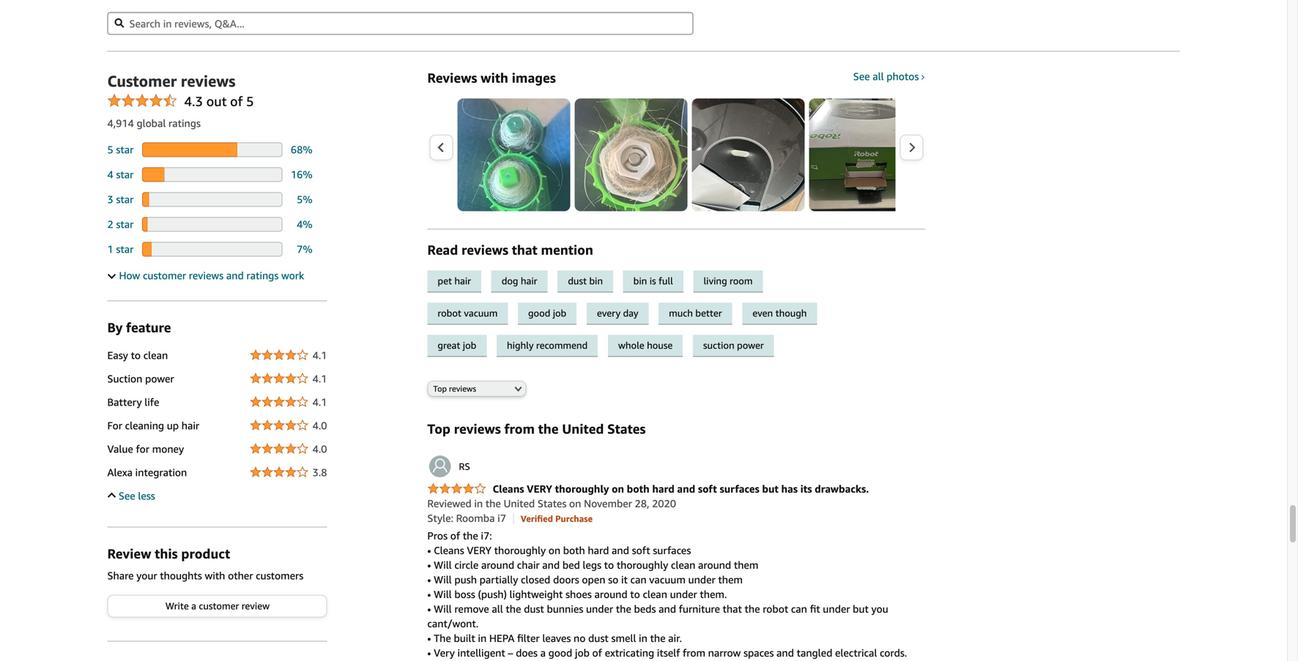 Task type: vqa. For each thing, say whether or not it's contained in the screenshot.


Task type: describe. For each thing, give the bounding box(es) containing it.
0 horizontal spatial clean
[[143, 350, 168, 362]]

3.8
[[313, 467, 327, 479]]

living room link
[[693, 271, 770, 293]]

whole house
[[618, 340, 673, 351]]

recommend
[[536, 340, 588, 351]]

progress bar for 3 star
[[142, 192, 282, 207]]

purchase
[[555, 514, 593, 524]]

closed
[[521, 574, 550, 586]]

1 vertical spatial 5
[[107, 144, 113, 156]]

4 • from the top
[[427, 589, 431, 601]]

alexa integration
[[107, 467, 187, 479]]

0 vertical spatial to
[[131, 350, 141, 362]]

robot inside pros of the i7: • cleans very thoroughly on both hard and soft surfaces • will circle around chair and bed legs to thoroughly clean around them • will push partially closed doors open so it can vacuum under them • will boss (push) lightweight shoes around to clean under them. • will remove all the dust bunnies under the beds and furniture that the robot can fit under but you cant/wont. • the built in hepa filter leaves no dust smell in the air. • very intelligent – does a good job of extricating itself from narrow spaces and tangled electrical cords.
[[763, 603, 789, 616]]

beds
[[634, 603, 656, 616]]

suction
[[703, 340, 735, 351]]

power for suction power
[[737, 340, 764, 351]]

1 horizontal spatial soft
[[698, 483, 717, 495]]

0 vertical spatial them
[[734, 559, 759, 572]]

i7
[[498, 513, 506, 525]]

1 vertical spatial of
[[450, 530, 460, 542]]

hard inside pros of the i7: • cleans very thoroughly on both hard and soft surfaces • will circle around chair and bed legs to thoroughly clean around them • will push partially closed doors open so it can vacuum under them • will boss (push) lightweight shoes around to clean under them. • will remove all the dust bunnies under the beds and furniture that the robot can fit under but you cant/wont. • the built in hepa filter leaves no dust smell in the air. • very intelligent – does a good job of extricating itself from narrow spaces and tangled electrical cords.
[[588, 545, 609, 557]]

you
[[872, 603, 889, 616]]

28,
[[635, 498, 649, 510]]

0 horizontal spatial around
[[481, 559, 514, 572]]

living
[[704, 276, 727, 287]]

see all photos
[[853, 70, 919, 83]]

partially
[[480, 574, 518, 586]]

good inside pros of the i7: • cleans very thoroughly on both hard and soft surfaces • will circle around chair and bed legs to thoroughly clean around them • will push partially closed doors open so it can vacuum under them • will boss (push) lightweight shoes around to clean under them. • will remove all the dust bunnies under the beds and furniture that the robot can fit under but you cant/wont. • the built in hepa filter leaves no dust smell in the air. • very intelligent – does a good job of extricating itself from narrow spaces and tangled electrical cords.
[[549, 647, 572, 659]]

and inside how customer reviews and ratings work dropdown button
[[226, 270, 244, 282]]

1 will from the top
[[434, 559, 452, 572]]

star for 5 star
[[116, 144, 134, 156]]

suction power
[[703, 340, 764, 351]]

easy
[[107, 350, 128, 362]]

push
[[455, 574, 477, 586]]

verified
[[521, 514, 553, 524]]

value
[[107, 443, 133, 455]]

highly
[[507, 340, 534, 351]]

cleans inside pros of the i7: • cleans very thoroughly on both hard and soft surfaces • will circle around chair and bed legs to thoroughly clean around them • will push partially closed doors open so it can vacuum under them • will boss (push) lightweight shoes around to clean under them. • will remove all the dust bunnies under the beds and furniture that the robot can fit under but you cant/wont. • the built in hepa filter leaves no dust smell in the air. • very intelligent – does a good job of extricating itself from narrow spaces and tangled electrical cords.
[[434, 545, 464, 557]]

bin is full
[[634, 276, 673, 287]]

2 • from the top
[[427, 559, 431, 572]]

progress bar for 2 star
[[142, 217, 282, 232]]

your
[[136, 570, 157, 582]]

power for suction power
[[145, 373, 174, 385]]

0 vertical spatial from
[[504, 421, 535, 437]]

0 horizontal spatial robot
[[438, 308, 462, 319]]

surfaces inside the cleans very thoroughly on both hard and soft surfaces but has its drawbacks. link
[[720, 483, 760, 495]]

november
[[584, 498, 632, 510]]

for
[[136, 443, 149, 455]]

1 vertical spatial to
[[604, 559, 614, 572]]

out
[[206, 94, 227, 109]]

7 • from the top
[[427, 647, 431, 659]]

1 vertical spatial with
[[205, 570, 225, 582]]

them.
[[700, 589, 727, 601]]

narrow
[[708, 647, 741, 659]]

1 horizontal spatial clean
[[643, 589, 667, 601]]

0 vertical spatial ratings
[[169, 117, 201, 129]]

full
[[659, 276, 673, 287]]

in up roomba
[[474, 498, 483, 510]]

photos
[[887, 70, 919, 83]]

0 vertical spatial but
[[762, 483, 779, 495]]

whole
[[618, 340, 645, 351]]

top reviews
[[433, 384, 476, 394]]

2 star
[[107, 218, 134, 231]]

cleans very thoroughly on both hard and soft surfaces but has its drawbacks. link
[[427, 483, 869, 496]]

see less button
[[107, 490, 155, 502]]

under up the them.
[[688, 574, 716, 586]]

1 • from the top
[[427, 545, 431, 557]]

room
[[730, 276, 753, 287]]

expand image
[[108, 271, 116, 279]]

5 • from the top
[[427, 603, 431, 616]]

boss
[[455, 589, 475, 601]]

7%
[[297, 243, 312, 255]]

suction power link
[[693, 335, 782, 357]]

1 horizontal spatial both
[[627, 483, 650, 495]]

reviews for top reviews from the united states
[[454, 421, 501, 437]]

very inside pros of the i7: • cleans very thoroughly on both hard and soft surfaces • will circle around chair and bed legs to thoroughly clean around them • will push partially closed doors open so it can vacuum under them • will boss (push) lightweight shoes around to clean under them. • will remove all the dust bunnies under the beds and furniture that the robot can fit under but you cant/wont. • the built in hepa filter leaves no dust smell in the air. • very intelligent – does a good job of extricating itself from narrow spaces and tangled electrical cords.
[[467, 545, 492, 557]]

it
[[621, 574, 628, 586]]

even though link
[[742, 303, 825, 325]]

great
[[438, 340, 460, 351]]

share your thoughts with other customers
[[107, 570, 304, 582]]

and inside the cleans very thoroughly on both hard and soft surfaces but has its drawbacks. link
[[677, 483, 695, 495]]

thoughts
[[160, 570, 202, 582]]

whole house link
[[608, 335, 693, 357]]

no
[[574, 633, 586, 645]]

0 horizontal spatial of
[[230, 94, 243, 109]]

every
[[597, 308, 621, 319]]

4
[[107, 169, 113, 181]]

ratings inside dropdown button
[[246, 270, 279, 282]]

this
[[155, 546, 178, 562]]

see for see all photos
[[853, 70, 870, 83]]

2 horizontal spatial around
[[698, 559, 731, 572]]

better
[[696, 308, 722, 319]]

is
[[650, 276, 656, 287]]

job for good job
[[553, 308, 567, 319]]

1 horizontal spatial all
[[873, 70, 884, 83]]

on inside pros of the i7: • cleans very thoroughly on both hard and soft surfaces • will circle around chair and bed legs to thoroughly clean around them • will push partially closed doors open so it can vacuum under them • will boss (push) lightweight shoes around to clean under them. • will remove all the dust bunnies under the beds and furniture that the robot can fit under but you cant/wont. • the built in hepa filter leaves no dust smell in the air. • very intelligent – does a good job of extricating itself from narrow spaces and tangled electrical cords.
[[549, 545, 561, 557]]

1 horizontal spatial around
[[595, 589, 628, 601]]

write a customer review link
[[108, 596, 326, 617]]

0 horizontal spatial hair
[[182, 420, 199, 432]]

write a customer review
[[165, 601, 270, 612]]

under up the furniture
[[670, 589, 697, 601]]

1 vertical spatial states
[[538, 498, 567, 510]]

dropdown image
[[515, 386, 522, 392]]

1 horizontal spatial very
[[527, 483, 552, 495]]

battery life
[[107, 396, 159, 409]]

star for 4 star
[[116, 169, 134, 181]]

pros of the i7: • cleans very thoroughly on both hard and soft surfaces • will circle around chair and bed legs to thoroughly clean around them • will push partially closed doors open so it can vacuum under them • will boss (push) lightweight shoes around to clean under them. • will remove all the dust bunnies under the beds and furniture that the robot can fit under but you cant/wont. • the built in hepa filter leaves no dust smell in the air. • very intelligent – does a good job of extricating itself from narrow spaces and tangled electrical cords.
[[427, 530, 907, 659]]

customer reviews
[[107, 72, 236, 90]]

0 vertical spatial good
[[528, 308, 550, 319]]

electrical
[[835, 647, 877, 659]]

thoroughly inside the cleans very thoroughly on both hard and soft surfaces but has its drawbacks. link
[[555, 483, 609, 495]]

review
[[242, 601, 270, 612]]

bed
[[563, 559, 580, 572]]

bin inside dust bin link
[[589, 276, 603, 287]]

hair for pet hair
[[455, 276, 471, 287]]

1 horizontal spatial dust
[[568, 276, 587, 287]]

2020
[[652, 498, 676, 510]]

chair
[[517, 559, 540, 572]]

see for see less
[[119, 490, 135, 502]]

bin inside bin is full link
[[634, 276, 647, 287]]

see less
[[119, 490, 155, 502]]

4.1 for easy to clean
[[313, 350, 327, 362]]

good job link
[[518, 303, 587, 325]]

1 vertical spatial dust
[[524, 603, 544, 616]]

very
[[434, 647, 455, 659]]

under down 'shoes'
[[586, 603, 613, 616]]

every day link
[[587, 303, 659, 325]]

integration
[[135, 467, 187, 479]]

2 star link
[[107, 218, 134, 231]]

1 star
[[107, 243, 134, 255]]

0 vertical spatial states
[[607, 421, 646, 437]]

star for 2 star
[[116, 218, 134, 231]]

2 horizontal spatial on
[[612, 483, 624, 495]]

2 horizontal spatial dust
[[588, 633, 609, 645]]

star for 3 star
[[116, 194, 134, 206]]

list inside top reviews element
[[457, 99, 1298, 211]]

0 horizontal spatial that
[[512, 242, 538, 258]]

smell
[[611, 633, 636, 645]]

extender collapse image
[[108, 493, 116, 501]]

roomba
[[456, 513, 495, 525]]

3 will from the top
[[434, 589, 452, 601]]

0 vertical spatial with
[[481, 70, 508, 86]]

much
[[669, 308, 693, 319]]

–
[[508, 647, 513, 659]]

7% link
[[297, 243, 312, 255]]

customer
[[107, 72, 177, 90]]



Task type: locate. For each thing, give the bounding box(es) containing it.
leaves
[[542, 633, 571, 645]]

hard up 2020
[[652, 483, 675, 495]]

4 will from the top
[[434, 603, 452, 616]]

2 horizontal spatial to
[[630, 589, 640, 601]]

1 horizontal spatial with
[[481, 70, 508, 86]]

job right great
[[463, 340, 476, 351]]

dust bin
[[568, 276, 603, 287]]

4.0 for value for money
[[313, 443, 327, 455]]

clean up the furniture
[[671, 559, 696, 572]]

0 vertical spatial cleans
[[493, 483, 524, 495]]

all left photos
[[873, 70, 884, 83]]

customer inside "link"
[[199, 601, 239, 612]]

even though
[[753, 308, 807, 319]]

5% link
[[297, 194, 312, 206]]

clean up suction power
[[143, 350, 168, 362]]

5 star link
[[107, 144, 134, 156]]

progress bar for 1 star
[[142, 242, 282, 257]]

star right '4'
[[116, 169, 134, 181]]

0 horizontal spatial to
[[131, 350, 141, 362]]

1 horizontal spatial 5
[[246, 94, 254, 109]]

0 horizontal spatial can
[[631, 574, 647, 586]]

1 progress bar from the top
[[142, 143, 282, 157]]

0 horizontal spatial from
[[504, 421, 535, 437]]

0 horizontal spatial dust
[[524, 603, 544, 616]]

how customer reviews and ratings work
[[119, 270, 304, 282]]

1 4.0 from the top
[[313, 420, 327, 432]]

from right itself
[[683, 647, 706, 659]]

hard up legs
[[588, 545, 609, 557]]

1 vertical spatial a
[[540, 647, 546, 659]]

search image
[[115, 18, 124, 28]]

2 will from the top
[[434, 574, 452, 586]]

2 vertical spatial 4.1
[[313, 396, 327, 409]]

very up reviewed in the united states on november 28, 2020 at bottom
[[527, 483, 552, 495]]

progress bar
[[142, 143, 282, 157], [142, 168, 282, 182], [142, 192, 282, 207], [142, 217, 282, 232], [142, 242, 282, 257]]

will up cant/wont.
[[434, 603, 452, 616]]

power
[[737, 340, 764, 351], [145, 373, 174, 385]]

job for great job
[[463, 340, 476, 351]]

2
[[107, 218, 113, 231]]

that up dog hair
[[512, 242, 538, 258]]

5%
[[297, 194, 312, 206]]

to up so
[[604, 559, 614, 572]]

4.1 for suction power
[[313, 373, 327, 385]]

dust
[[568, 276, 587, 287], [524, 603, 544, 616], [588, 633, 609, 645]]

reviews inside dropdown button
[[189, 270, 224, 282]]

both up 28,
[[627, 483, 650, 495]]

2 vertical spatial clean
[[643, 589, 667, 601]]

a inside pros of the i7: • cleans very thoroughly on both hard and soft surfaces • will circle around chair and bed legs to thoroughly clean around them • will push partially closed doors open so it can vacuum under them • will boss (push) lightweight shoes around to clean under them. • will remove all the dust bunnies under the beds and furniture that the robot can fit under but you cant/wont. • the built in hepa filter leaves no dust smell in the air. • very intelligent – does a good job of extricating itself from narrow spaces and tangled electrical cords.
[[540, 647, 546, 659]]

1 vertical spatial united
[[504, 498, 535, 510]]

both up bed
[[563, 545, 585, 557]]

previous image
[[437, 142, 445, 153]]

a right does
[[540, 647, 546, 659]]

star right 2
[[116, 218, 134, 231]]

3 progress bar from the top
[[142, 192, 282, 207]]

all down (push)
[[492, 603, 503, 616]]

next image
[[908, 142, 916, 153]]

extricating
[[605, 647, 654, 659]]

hair right up
[[182, 420, 199, 432]]

top for top reviews
[[433, 384, 447, 394]]

0 horizontal spatial both
[[563, 545, 585, 557]]

power up life on the bottom left of page
[[145, 373, 174, 385]]

bin up the 'every'
[[589, 276, 603, 287]]

hair inside dog hair link
[[521, 276, 537, 287]]

star right '3'
[[116, 194, 134, 206]]

2 vertical spatial dust
[[588, 633, 609, 645]]

spaces
[[744, 647, 774, 659]]

0 vertical spatial customer
[[143, 270, 186, 282]]

1 horizontal spatial can
[[791, 603, 807, 616]]

1 4.1 from the top
[[313, 350, 327, 362]]

furniture
[[679, 603, 720, 616]]

on up doors
[[549, 545, 561, 557]]

share
[[107, 570, 134, 582]]

much better link
[[659, 303, 742, 325]]

bin
[[589, 276, 603, 287], [634, 276, 647, 287]]

1 vertical spatial vacuum
[[649, 574, 686, 586]]

filter
[[517, 633, 540, 645]]

1 vertical spatial soft
[[632, 545, 650, 557]]

open
[[582, 574, 606, 586]]

progress bar for 4 star
[[142, 168, 282, 182]]

0 vertical spatial see
[[853, 70, 870, 83]]

states up the cleans very thoroughly on both hard and soft surfaces but has its drawbacks. link
[[607, 421, 646, 437]]

doors
[[553, 574, 579, 586]]

from down dropdown 'image'
[[504, 421, 535, 437]]

day
[[623, 308, 639, 319]]

can left fit
[[791, 603, 807, 616]]

0 horizontal spatial all
[[492, 603, 503, 616]]

5 progress bar from the top
[[142, 242, 282, 257]]

3 • from the top
[[427, 574, 431, 586]]

surfaces inside pros of the i7: • cleans very thoroughly on both hard and soft surfaces • will circle around chair and bed legs to thoroughly clean around them • will push partially closed doors open so it can vacuum under them • will boss (push) lightweight shoes around to clean under them. • will remove all the dust bunnies under the beds and furniture that the robot can fit under but you cant/wont. • the built in hepa filter leaves no dust smell in the air. • very intelligent – does a good job of extricating itself from narrow spaces and tangled electrical cords.
[[653, 545, 691, 557]]

of right pros
[[450, 530, 460, 542]]

top up rs link
[[427, 421, 451, 437]]

good down leaves
[[549, 647, 572, 659]]

0 vertical spatial that
[[512, 242, 538, 258]]

3 4.1 from the top
[[313, 396, 327, 409]]

0 horizontal spatial see
[[119, 490, 135, 502]]

0 horizontal spatial 5
[[107, 144, 113, 156]]

in right smell at the bottom
[[639, 633, 648, 645]]

bin left is
[[634, 276, 647, 287]]

star right 1 at the left of the page
[[116, 243, 134, 255]]

vacuum up great job link
[[464, 308, 498, 319]]

soft inside pros of the i7: • cleans very thoroughly on both hard and soft surfaces • will circle around chair and bed legs to thoroughly clean around them • will push partially closed doors open so it can vacuum under them • will boss (push) lightweight shoes around to clean under them. • will remove all the dust bunnies under the beds and furniture that the robot can fit under but you cant/wont. • the built in hepa filter leaves no dust smell in the air. • very intelligent – does a good job of extricating itself from narrow spaces and tangled electrical cords.
[[632, 545, 650, 557]]

around up the them.
[[698, 559, 731, 572]]

1 horizontal spatial of
[[450, 530, 460, 542]]

0 horizontal spatial very
[[467, 545, 492, 557]]

read
[[427, 242, 458, 258]]

customer inside dropdown button
[[143, 270, 186, 282]]

2 vertical spatial on
[[549, 545, 561, 557]]

both
[[627, 483, 650, 495], [563, 545, 585, 557]]

4.0 for for cleaning up hair
[[313, 420, 327, 432]]

surfaces down 2020
[[653, 545, 691, 557]]

power right suction
[[737, 340, 764, 351]]

remove
[[455, 603, 489, 616]]

even
[[753, 308, 773, 319]]

how
[[119, 270, 140, 282]]

see left photos
[[853, 70, 870, 83]]

hair right dog
[[521, 276, 537, 287]]

0 vertical spatial both
[[627, 483, 650, 495]]

2 horizontal spatial thoroughly
[[617, 559, 668, 572]]

0 horizontal spatial united
[[504, 498, 535, 510]]

customers
[[256, 570, 304, 582]]

3 star from the top
[[116, 194, 134, 206]]

hair right pet
[[455, 276, 471, 287]]

0 vertical spatial soft
[[698, 483, 717, 495]]

2 bin from the left
[[634, 276, 647, 287]]

great job link
[[427, 335, 497, 357]]

1 vertical spatial them
[[718, 574, 743, 586]]

1 vertical spatial all
[[492, 603, 503, 616]]

bin is full link
[[623, 271, 693, 293]]

vacuum inside pros of the i7: • cleans very thoroughly on both hard and soft surfaces • will circle around chair and bed legs to thoroughly clean around them • will push partially closed doors open so it can vacuum under them • will boss (push) lightweight shoes around to clean under them. • will remove all the dust bunnies under the beds and furniture that the robot can fit under but you cant/wont. • the built in hepa filter leaves no dust smell in the air. • very intelligent – does a good job of extricating itself from narrow spaces and tangled electrical cords.
[[649, 574, 686, 586]]

1 vertical spatial ratings
[[246, 270, 279, 282]]

0 horizontal spatial customer
[[143, 270, 186, 282]]

states up verified purchase link at the left bottom of page
[[538, 498, 567, 510]]

2 horizontal spatial job
[[575, 647, 590, 659]]

reviews for top reviews
[[449, 384, 476, 394]]

1 vertical spatial hard
[[588, 545, 609, 557]]

1 bin from the left
[[589, 276, 603, 287]]

2 star from the top
[[116, 169, 134, 181]]

other
[[228, 570, 253, 582]]

1 horizontal spatial vacuum
[[649, 574, 686, 586]]

1 horizontal spatial united
[[562, 421, 604, 437]]

its
[[801, 483, 812, 495]]

4 star
[[107, 169, 134, 181]]

on up the "november"
[[612, 483, 624, 495]]

0 horizontal spatial with
[[205, 570, 225, 582]]

hair inside pet hair link
[[455, 276, 471, 287]]

dog
[[502, 276, 518, 287]]

write
[[165, 601, 189, 612]]

built
[[454, 633, 475, 645]]

1 vertical spatial top
[[427, 421, 451, 437]]

legs
[[583, 559, 602, 572]]

1 horizontal spatial customer
[[199, 601, 239, 612]]

1 horizontal spatial a
[[540, 647, 546, 659]]

dust down mention
[[568, 276, 587, 287]]

around up the partially
[[481, 559, 514, 572]]

will
[[434, 559, 452, 572], [434, 574, 452, 586], [434, 589, 452, 601], [434, 603, 452, 616]]

around down so
[[595, 589, 628, 601]]

work
[[281, 270, 304, 282]]

0 horizontal spatial thoroughly
[[494, 545, 546, 557]]

1 vertical spatial see
[[119, 490, 135, 502]]

top down great
[[433, 384, 447, 394]]

reviews with images
[[427, 70, 556, 86]]

1 horizontal spatial surfaces
[[720, 483, 760, 495]]

0 vertical spatial vacuum
[[464, 308, 498, 319]]

1 star from the top
[[116, 144, 134, 156]]

job inside pros of the i7: • cleans very thoroughly on both hard and soft surfaces • will circle around chair and bed legs to thoroughly clean around them • will push partially closed doors open so it can vacuum under them • will boss (push) lightweight shoes around to clean under them. • will remove all the dust bunnies under the beds and furniture that the robot can fit under but you cant/wont. • the built in hepa filter leaves no dust smell in the air. • very intelligent – does a good job of extricating itself from narrow spaces and tangled electrical cords.
[[575, 647, 590, 659]]

2 4.1 from the top
[[313, 373, 327, 385]]

4%
[[297, 218, 312, 231]]

5 up '4'
[[107, 144, 113, 156]]

| image
[[513, 514, 514, 524]]

both inside pros of the i7: • cleans very thoroughly on both hard and soft surfaces • will circle around chair and bed legs to thoroughly clean around them • will push partially closed doors open so it can vacuum under them • will boss (push) lightweight shoes around to clean under them. • will remove all the dust bunnies under the beds and furniture that the robot can fit under but you cant/wont. • the built in hepa filter leaves no dust smell in the air. • very intelligent – does a good job of extricating itself from narrow spaces and tangled electrical cords.
[[563, 545, 585, 557]]

0 vertical spatial robot
[[438, 308, 462, 319]]

thoroughly up the "november"
[[555, 483, 609, 495]]

1 horizontal spatial from
[[683, 647, 706, 659]]

of left extricating
[[592, 647, 602, 659]]

vacuum up beds
[[649, 574, 686, 586]]

that down the them.
[[723, 603, 742, 616]]

circle
[[455, 559, 479, 572]]

1 vertical spatial 4.0
[[313, 443, 327, 455]]

will left boss
[[434, 589, 452, 601]]

2 progress bar from the top
[[142, 168, 282, 182]]

reviews for read reviews that mention
[[462, 242, 509, 258]]

customer right how
[[143, 270, 186, 282]]

clean up beds
[[643, 589, 667, 601]]

but inside pros of the i7: • cleans very thoroughly on both hard and soft surfaces • will circle around chair and bed legs to thoroughly clean around them • will push partially closed doors open so it can vacuum under them • will boss (push) lightweight shoes around to clean under them. • will remove all the dust bunnies under the beds and furniture that the robot can fit under but you cant/wont. • the built in hepa filter leaves no dust smell in the air. • very intelligent – does a good job of extricating itself from narrow spaces and tangled electrical cords.
[[853, 603, 869, 616]]

6 • from the top
[[427, 633, 431, 645]]

Search in reviews, Q&A... search field
[[107, 12, 693, 35]]

1 vertical spatial robot
[[763, 603, 789, 616]]

star
[[116, 144, 134, 156], [116, 169, 134, 181], [116, 194, 134, 206], [116, 218, 134, 231], [116, 243, 134, 255]]

with
[[481, 70, 508, 86], [205, 570, 225, 582]]

to right easy
[[131, 350, 141, 362]]

0 horizontal spatial states
[[538, 498, 567, 510]]

hair for dog hair
[[521, 276, 537, 287]]

0 horizontal spatial surfaces
[[653, 545, 691, 557]]

of right out
[[230, 94, 243, 109]]

dust down lightweight
[[524, 603, 544, 616]]

very down i7:
[[467, 545, 492, 557]]

on up 'purchase'
[[569, 498, 581, 510]]

robot left fit
[[763, 603, 789, 616]]

good up highly recommend
[[528, 308, 550, 319]]

0 vertical spatial hard
[[652, 483, 675, 495]]

under right fit
[[823, 603, 850, 616]]

0 vertical spatial 5
[[246, 94, 254, 109]]

does
[[516, 647, 538, 659]]

a inside "link"
[[191, 601, 196, 612]]

that
[[512, 242, 538, 258], [723, 603, 742, 616]]

review
[[107, 546, 151, 562]]

very
[[527, 483, 552, 495], [467, 545, 492, 557]]

top reviews element
[[107, 51, 1298, 662]]

1 horizontal spatial on
[[569, 498, 581, 510]]

will left circle
[[434, 559, 452, 572]]

0 vertical spatial power
[[737, 340, 764, 351]]

job
[[553, 308, 567, 319], [463, 340, 476, 351], [575, 647, 590, 659]]

5 star from the top
[[116, 243, 134, 255]]

1
[[107, 243, 113, 255]]

2 horizontal spatial of
[[592, 647, 602, 659]]

1 vertical spatial cleans
[[434, 545, 464, 557]]

4 progress bar from the top
[[142, 217, 282, 232]]

top for top reviews from the united states
[[427, 421, 451, 437]]

cleans down pros
[[434, 545, 464, 557]]

star for 1 star
[[116, 243, 134, 255]]

all
[[873, 70, 884, 83], [492, 603, 503, 616]]

1 horizontal spatial hair
[[455, 276, 471, 287]]

4 star from the top
[[116, 218, 134, 231]]

see
[[853, 70, 870, 83], [119, 490, 135, 502]]

job inside great job link
[[463, 340, 476, 351]]

can right it
[[631, 574, 647, 586]]

progress bar for 5 star
[[142, 143, 282, 157]]

2 vertical spatial job
[[575, 647, 590, 659]]

0 vertical spatial surfaces
[[720, 483, 760, 495]]

surfaces left has
[[720, 483, 760, 495]]

0 horizontal spatial but
[[762, 483, 779, 495]]

pros
[[427, 530, 448, 542]]

4.1 for battery life
[[313, 396, 327, 409]]

all inside pros of the i7: • cleans very thoroughly on both hard and soft surfaces • will circle around chair and bed legs to thoroughly clean around them • will push partially closed doors open so it can vacuum under them • will boss (push) lightweight shoes around to clean under them. • will remove all the dust bunnies under the beds and furniture that the robot can fit under but you cant/wont. • the built in hepa filter leaves no dust smell in the air. • very intelligent – does a good job of extricating itself from narrow spaces and tangled electrical cords.
[[492, 603, 503, 616]]

job down "no"
[[575, 647, 590, 659]]

1 vertical spatial thoroughly
[[494, 545, 546, 557]]

star up 4 star
[[116, 144, 134, 156]]

from inside pros of the i7: • cleans very thoroughly on both hard and soft surfaces • will circle around chair and bed legs to thoroughly clean around them • will push partially closed doors open so it can vacuum under them • will boss (push) lightweight shoes around to clean under them. • will remove all the dust bunnies under the beds and furniture that the robot can fit under but you cant/wont. • the built in hepa filter leaves no dust smell in the air. • very intelligent – does a good job of extricating itself from narrow spaces and tangled electrical cords.
[[683, 647, 706, 659]]

dog hair link
[[491, 271, 558, 293]]

with down product
[[205, 570, 225, 582]]

and
[[226, 270, 244, 282], [677, 483, 695, 495], [612, 545, 629, 557], [542, 559, 560, 572], [659, 603, 676, 616], [777, 647, 794, 659]]

1 horizontal spatial hard
[[652, 483, 675, 495]]

ratings down 4.3
[[169, 117, 201, 129]]

reviewed in the united states on november 28, 2020
[[427, 498, 676, 510]]

1 horizontal spatial states
[[607, 421, 646, 437]]

0 horizontal spatial cleans
[[434, 545, 464, 557]]

battery
[[107, 396, 142, 409]]

dust right "no"
[[588, 633, 609, 645]]

with left images
[[481, 70, 508, 86]]

2 vertical spatial thoroughly
[[617, 559, 668, 572]]

list
[[457, 99, 1298, 211]]

job inside good job link
[[553, 308, 567, 319]]

robot up great
[[438, 308, 462, 319]]

5 right out
[[246, 94, 254, 109]]

1 horizontal spatial see
[[853, 70, 870, 83]]

tangled
[[797, 647, 833, 659]]

a right write
[[191, 601, 196, 612]]

4.0
[[313, 420, 327, 432], [313, 443, 327, 455]]

0 vertical spatial can
[[631, 574, 647, 586]]

2 4.0 from the top
[[313, 443, 327, 455]]

see right "extender collapse" 'icon'
[[119, 490, 135, 502]]

will left push
[[434, 574, 452, 586]]

3
[[107, 194, 113, 206]]

1 vertical spatial both
[[563, 545, 585, 557]]

1 horizontal spatial to
[[604, 559, 614, 572]]

but left you
[[853, 603, 869, 616]]

drawbacks.
[[815, 483, 869, 495]]

1 horizontal spatial ratings
[[246, 270, 279, 282]]

style:
[[427, 513, 454, 525]]

1 vertical spatial can
[[791, 603, 807, 616]]

1 horizontal spatial job
[[553, 308, 567, 319]]

1 vertical spatial power
[[145, 373, 174, 385]]

to up beds
[[630, 589, 640, 601]]

hepa
[[489, 633, 515, 645]]

highly recommend link
[[497, 335, 608, 357]]

living room
[[704, 276, 753, 287]]

0 horizontal spatial job
[[463, 340, 476, 351]]

up
[[167, 420, 179, 432]]

cleaning
[[125, 420, 164, 432]]

suction power
[[107, 373, 174, 385]]

cleans up i7
[[493, 483, 524, 495]]

0 horizontal spatial vacuum
[[464, 308, 498, 319]]

0 vertical spatial united
[[562, 421, 604, 437]]

global
[[137, 117, 166, 129]]

but left has
[[762, 483, 779, 495]]

1 vertical spatial but
[[853, 603, 869, 616]]

job up recommend
[[553, 308, 567, 319]]

pet hair
[[438, 276, 471, 287]]

customer
[[143, 270, 186, 282], [199, 601, 239, 612]]

reviews for customer reviews
[[181, 72, 236, 90]]

pet hair link
[[427, 271, 491, 293]]

mention
[[541, 242, 593, 258]]

ratings left work
[[246, 270, 279, 282]]

2 horizontal spatial clean
[[671, 559, 696, 572]]

1 vertical spatial surfaces
[[653, 545, 691, 557]]

robot
[[438, 308, 462, 319], [763, 603, 789, 616]]

that inside pros of the i7: • cleans very thoroughly on both hard and soft surfaces • will circle around chair and bed legs to thoroughly clean around them • will push partially closed doors open so it can vacuum under them • will boss (push) lightweight shoes around to clean under them. • will remove all the dust bunnies under the beds and furniture that the robot can fit under but you cant/wont. • the built in hepa filter leaves no dust smell in the air. • very intelligent – does a good job of extricating itself from narrow spaces and tangled electrical cords.
[[723, 603, 742, 616]]

thoroughly up the chair
[[494, 545, 546, 557]]

states
[[607, 421, 646, 437], [538, 498, 567, 510]]

1 vertical spatial that
[[723, 603, 742, 616]]

customer down share your thoughts with other customers
[[199, 601, 239, 612]]

thoroughly up it
[[617, 559, 668, 572]]

in up intelligent
[[478, 633, 487, 645]]

0 horizontal spatial bin
[[589, 276, 603, 287]]

3 star link
[[107, 194, 134, 206]]



